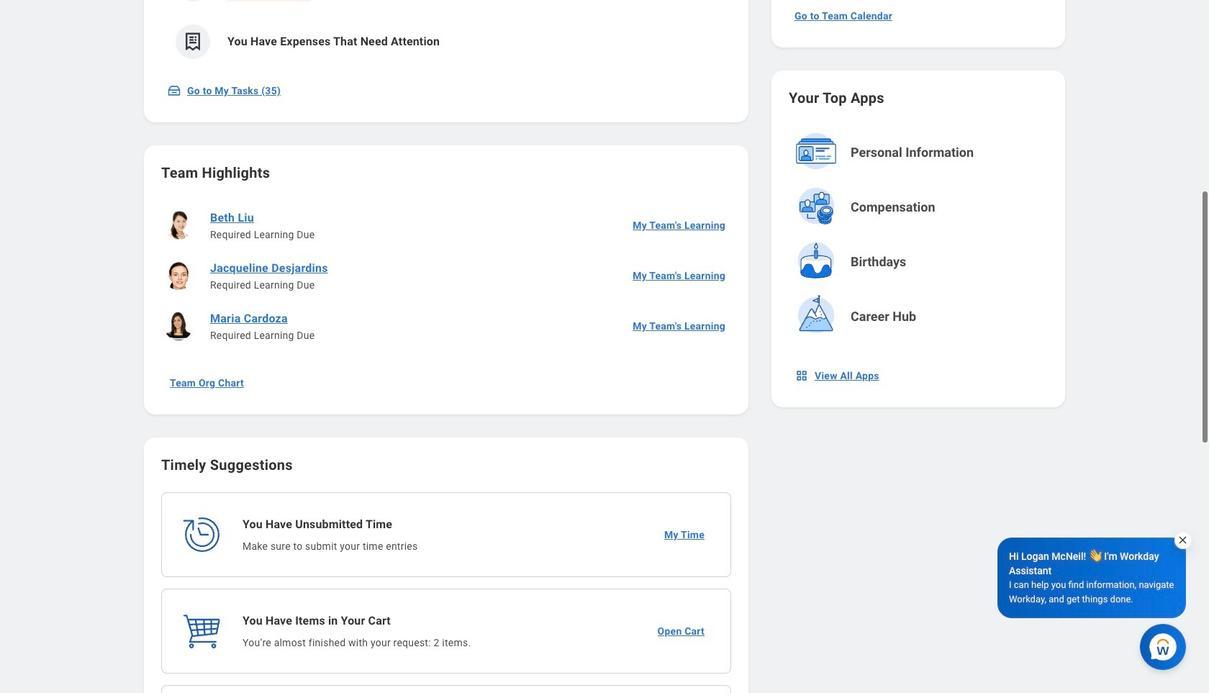 Task type: locate. For each thing, give the bounding box(es) containing it.
x image
[[1178, 535, 1189, 546]]

list
[[161, 0, 732, 71], [161, 200, 732, 351]]

inbox image
[[167, 84, 181, 98]]

0 vertical spatial list
[[161, 0, 732, 71]]

1 vertical spatial list
[[161, 200, 732, 351]]

1 list from the top
[[161, 0, 732, 71]]

2 list from the top
[[161, 200, 732, 351]]



Task type: vqa. For each thing, say whether or not it's contained in the screenshot.
list to the bottom
yes



Task type: describe. For each thing, give the bounding box(es) containing it.
nbox image
[[795, 369, 809, 383]]

dashboard expenses image
[[182, 31, 204, 53]]



